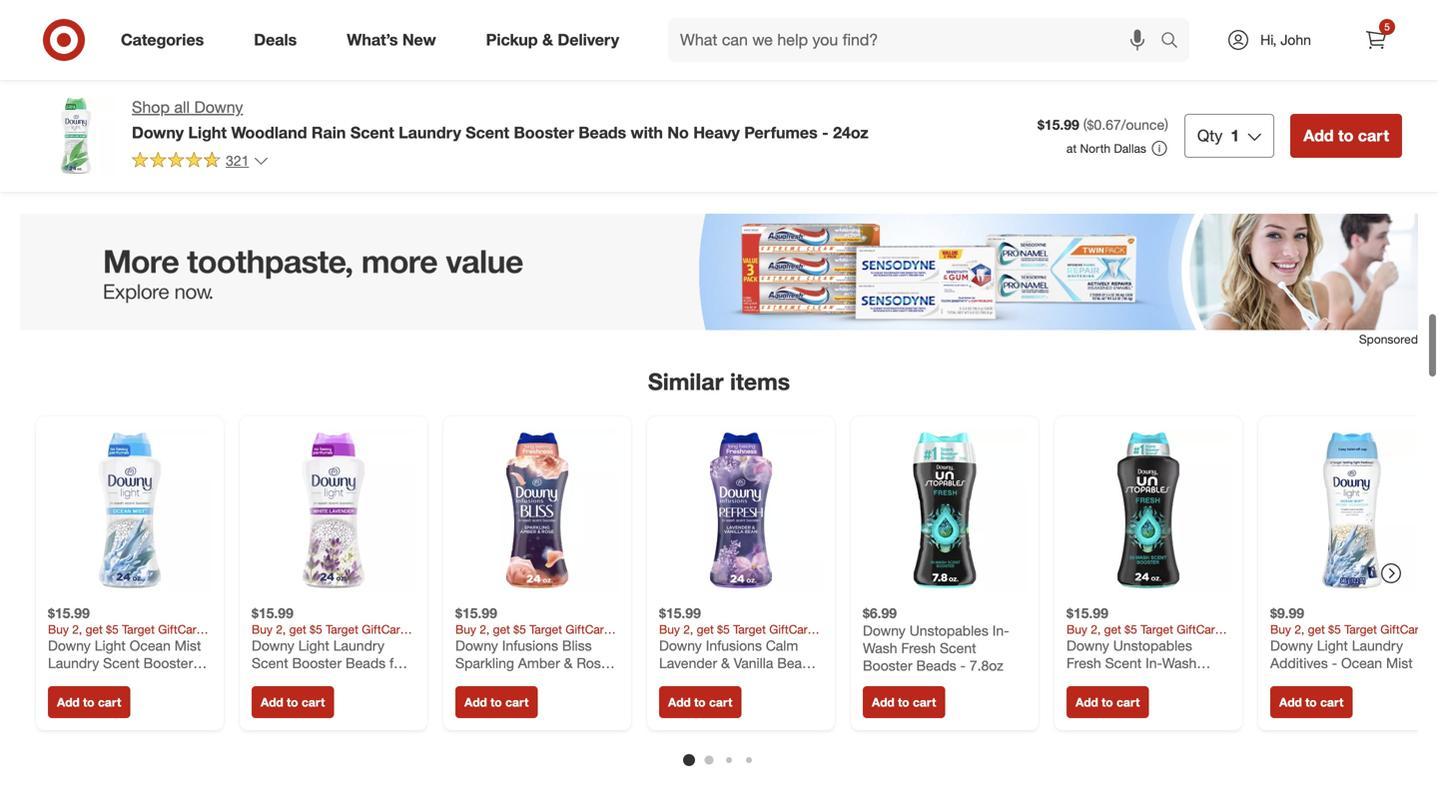 Task type: vqa. For each thing, say whether or not it's contained in the screenshot.
to corresponding to DOWNY UNSTOPABLES FRESH SCENT IN-WASH BOOSTER BEADS - 24OZ Image
yes



Task type: locate. For each thing, give the bounding box(es) containing it.
$15.99 link
[[48, 429, 212, 672], [252, 429, 416, 672], [456, 429, 619, 672], [659, 429, 823, 672]]

2 $15.99 link from the left
[[252, 429, 416, 672]]

4 $15.99 link from the left
[[659, 429, 823, 672]]

$15.99 link for add to cart button associated with downy light laundry scent booster beads for washer with no heavy perfumes - white lavender - 24oz image
[[252, 429, 416, 672]]

to for downy infusions bliss sparkling amber & rose in-wash scent booster beads - 24oz image
[[491, 695, 502, 710]]

add to cart for downy unstopables in-wash fresh scent booster beads - 7.8oz image
[[872, 695, 937, 710]]

add to cart for downy light laundry additives - ocean mist - 12.2oz 'image'
[[1280, 695, 1344, 710]]

1 $15.99 link from the left
[[48, 429, 212, 672]]

fresh
[[902, 639, 936, 657], [1067, 654, 1102, 672]]

light inside downy light laundry additives - ocean mist - 12.2oz
[[1317, 637, 1349, 654]]

shop
[[132, 97, 170, 117]]

0 horizontal spatial wash
[[863, 639, 898, 657]]

cart for downy infusions bliss sparkling amber & rose in-wash scent booster beads - 24oz image
[[505, 695, 529, 710]]

0 horizontal spatial in-
[[993, 622, 1010, 639]]

to
[[1339, 126, 1354, 145], [83, 695, 95, 710], [287, 695, 298, 710], [491, 695, 502, 710], [694, 695, 706, 710], [898, 695, 910, 710], [1102, 695, 1114, 710], [1306, 695, 1317, 710]]

add to cart button for downy light laundry additives - ocean mist - 12.2oz 'image'
[[1271, 686, 1353, 718]]

$9.99
[[1271, 604, 1305, 622]]

0 horizontal spatial fresh
[[902, 639, 936, 657]]

sponsored
[[1360, 332, 1419, 347]]

24oz inside downy unstopables fresh scent in-wash booster beads - 24oz
[[1174, 672, 1204, 689]]

light inside shop all downy downy light woodland rain scent laundry scent booster beads with no heavy perfumes - 24oz
[[188, 123, 227, 142]]

north
[[1080, 141, 1111, 156]]

1 vertical spatial laundry
[[1352, 637, 1404, 654]]

downy infusions calm lavender & vanilla bean scent in-wash booster beads - 24oz image
[[659, 429, 823, 592]]

laundry
[[399, 123, 461, 142], [1352, 637, 1404, 654]]

downy infusions bliss sparkling amber & rose in-wash scent booster beads - 24oz image
[[456, 429, 619, 592]]

1 horizontal spatial unstopables
[[1114, 637, 1193, 654]]

1 horizontal spatial in-
[[1146, 654, 1163, 672]]

scent
[[351, 123, 394, 142], [466, 123, 510, 142], [940, 639, 977, 657], [1106, 654, 1142, 672]]

(
[[1084, 116, 1088, 134]]

- inside downy unstopables fresh scent in-wash booster beads - 24oz
[[1164, 672, 1170, 689]]

0 horizontal spatial 24oz
[[833, 123, 869, 142]]

booster
[[514, 123, 574, 142], [863, 657, 913, 674], [1067, 672, 1117, 689]]

0 vertical spatial 24oz
[[833, 123, 869, 142]]

$15.99 ( $0.67 /ounce )
[[1038, 116, 1169, 134]]

321 link
[[132, 151, 269, 174]]

0 vertical spatial in-
[[993, 622, 1010, 639]]

2 horizontal spatial booster
[[1067, 672, 1117, 689]]

1 vertical spatial light
[[1317, 637, 1349, 654]]

mist
[[1387, 654, 1413, 672]]

qty 1
[[1198, 126, 1240, 145]]

wash
[[863, 639, 898, 657], [1163, 654, 1197, 672]]

321
[[226, 152, 249, 169]]

similar
[[648, 368, 724, 396]]

downy light ocean mist laundry scent booster beads for washer with no heavy perfumes - 24oz image
[[48, 429, 212, 592]]

add to cart button
[[1291, 114, 1403, 158], [48, 686, 130, 718], [252, 686, 334, 718], [456, 686, 538, 718], [659, 686, 742, 718], [863, 686, 945, 718], [1067, 686, 1149, 718], [1271, 686, 1353, 718]]

0 horizontal spatial laundry
[[399, 123, 461, 142]]

dallas
[[1114, 141, 1147, 156]]

in-
[[993, 622, 1010, 639], [1146, 654, 1163, 672]]

at
[[1067, 141, 1077, 156]]

0 vertical spatial laundry
[[399, 123, 461, 142]]

hi, john
[[1261, 31, 1312, 48]]

beads inside the $6.99 downy unstopables in- wash fresh scent booster beads - 7.8oz
[[917, 657, 957, 674]]

add for downy light ocean mist laundry scent booster beads for washer with no heavy perfumes - 24oz image
[[57, 695, 80, 710]]

beads inside downy unstopables fresh scent in-wash booster beads - 24oz
[[1120, 672, 1161, 689]]

unstopables inside downy unstopables fresh scent in-wash booster beads - 24oz
[[1114, 637, 1193, 654]]

unstopables
[[910, 622, 989, 639], [1114, 637, 1193, 654]]

downy unstopables fresh scent in-wash booster beads - 24oz image
[[1067, 429, 1231, 592]]

1 horizontal spatial booster
[[863, 657, 913, 674]]

1 horizontal spatial 24oz
[[1174, 672, 1204, 689]]

beads
[[579, 123, 627, 142], [917, 657, 957, 674], [1120, 672, 1161, 689]]

0 horizontal spatial booster
[[514, 123, 574, 142]]

&
[[543, 30, 553, 50]]

$0.67
[[1088, 116, 1122, 134]]

$6.99
[[863, 604, 897, 622]]

1 horizontal spatial light
[[1317, 637, 1349, 654]]

downy inside the $6.99 downy unstopables in- wash fresh scent booster beads - 7.8oz
[[863, 622, 906, 639]]

downy light laundry scent booster beads for washer with no heavy perfumes - white lavender - 24oz image
[[252, 429, 416, 592]]

1 vertical spatial 24oz
[[1174, 672, 1204, 689]]

downy
[[194, 97, 243, 117], [132, 123, 184, 142], [863, 622, 906, 639], [1067, 637, 1110, 654], [1271, 637, 1314, 654]]

24oz
[[833, 123, 869, 142], [1174, 672, 1204, 689]]

add to cart for downy light laundry scent booster beads for washer with no heavy perfumes - white lavender - 24oz image
[[261, 695, 325, 710]]

$15.99
[[1038, 116, 1080, 134], [48, 604, 90, 622], [252, 604, 294, 622], [456, 604, 497, 622], [659, 604, 701, 622], [1067, 604, 1109, 622]]

cart for downy unstopables fresh scent in-wash booster beads - 24oz image
[[1117, 695, 1140, 710]]

add to cart for downy light ocean mist laundry scent booster beads for washer with no heavy perfumes - 24oz image
[[57, 695, 121, 710]]

)
[[1165, 116, 1169, 134]]

3 $15.99 link from the left
[[456, 429, 619, 672]]

0 horizontal spatial beads
[[579, 123, 627, 142]]

advertisement region
[[20, 214, 1419, 331]]

laundry down "new"
[[399, 123, 461, 142]]

similar items
[[648, 368, 790, 396]]

0 horizontal spatial unstopables
[[910, 622, 989, 639]]

5
[[1385, 20, 1391, 33]]

fresh right 7.8oz on the right of page
[[1067, 654, 1102, 672]]

to for downy light laundry scent booster beads for washer with no heavy perfumes - white lavender - 24oz image
[[287, 695, 298, 710]]

add to cart button for downy infusions bliss sparkling amber & rose in-wash scent booster beads - 24oz image
[[456, 686, 538, 718]]

search
[[1152, 32, 1200, 52]]

add to cart
[[1304, 126, 1390, 145], [57, 695, 121, 710], [261, 695, 325, 710], [465, 695, 529, 710], [668, 695, 733, 710], [872, 695, 937, 710], [1076, 695, 1140, 710], [1280, 695, 1344, 710]]

ocean
[[1342, 654, 1383, 672]]

booster inside downy unstopables fresh scent in-wash booster beads - 24oz
[[1067, 672, 1117, 689]]

image of downy light woodland rain scent laundry scent booster beads with no heavy perfumes - 24oz image
[[36, 96, 116, 176]]

add to cart for downy infusions bliss sparkling amber & rose in-wash scent booster beads - 24oz image
[[465, 695, 529, 710]]

1 vertical spatial in-
[[1146, 654, 1163, 672]]

/ounce
[[1122, 116, 1165, 134]]

laundry right additives
[[1352, 637, 1404, 654]]

woodland
[[231, 123, 307, 142]]

0 vertical spatial light
[[188, 123, 227, 142]]

cart
[[1359, 126, 1390, 145], [98, 695, 121, 710], [302, 695, 325, 710], [505, 695, 529, 710], [709, 695, 733, 710], [913, 695, 937, 710], [1117, 695, 1140, 710], [1321, 695, 1344, 710]]

heavy
[[694, 123, 740, 142]]

rain
[[312, 123, 346, 142]]

0 horizontal spatial light
[[188, 123, 227, 142]]

-
[[822, 123, 829, 142], [1332, 654, 1338, 672], [1417, 654, 1423, 672], [961, 657, 966, 674], [1164, 672, 1170, 689]]

light
[[188, 123, 227, 142], [1317, 637, 1349, 654]]

john
[[1281, 31, 1312, 48]]

1 horizontal spatial fresh
[[1067, 654, 1102, 672]]

2 horizontal spatial beads
[[1120, 672, 1161, 689]]

1 horizontal spatial wash
[[1163, 654, 1197, 672]]

1 horizontal spatial beads
[[917, 657, 957, 674]]

1 horizontal spatial laundry
[[1352, 637, 1404, 654]]

categories
[[121, 30, 204, 50]]

$15.99 link for add to cart button corresponding to downy infusions bliss sparkling amber & rose in-wash scent booster beads - 24oz image
[[456, 429, 619, 672]]

fresh left 7.8oz on the right of page
[[902, 639, 936, 657]]

wash inside downy unstopables fresh scent in-wash booster beads - 24oz
[[1163, 654, 1197, 672]]

add
[[1304, 126, 1334, 145], [57, 695, 80, 710], [261, 695, 284, 710], [465, 695, 487, 710], [668, 695, 691, 710], [872, 695, 895, 710], [1076, 695, 1099, 710], [1280, 695, 1303, 710]]



Task type: describe. For each thing, give the bounding box(es) containing it.
downy light laundry additives - ocean mist - 12.2oz image
[[1271, 429, 1435, 592]]

$15.99 for $15.99 "link" for add to cart button associated with downy light laundry scent booster beads for washer with no heavy perfumes - white lavender - 24oz image
[[252, 604, 294, 622]]

$6.99 downy unstopables in- wash fresh scent booster beads - 7.8oz
[[863, 604, 1010, 674]]

add to cart for downy infusions calm lavender & vanilla bean scent in-wash booster beads - 24oz image
[[668, 695, 733, 710]]

to for downy unstopables in-wash fresh scent booster beads - 7.8oz image
[[898, 695, 910, 710]]

pickup & delivery
[[486, 30, 619, 50]]

scent inside downy unstopables fresh scent in-wash booster beads - 24oz
[[1106, 654, 1142, 672]]

cart for downy unstopables in-wash fresh scent booster beads - 7.8oz image
[[913, 695, 937, 710]]

add for downy light laundry scent booster beads for washer with no heavy perfumes - white lavender - 24oz image
[[261, 695, 284, 710]]

$15.99 for add to cart button corresponding to downy light ocean mist laundry scent booster beads for washer with no heavy perfumes - 24oz image's $15.99 "link"
[[48, 604, 90, 622]]

additives
[[1271, 654, 1328, 672]]

what's new
[[347, 30, 436, 50]]

new
[[402, 30, 436, 50]]

laundry inside downy light laundry additives - ocean mist - 12.2oz
[[1352, 637, 1404, 654]]

qty
[[1198, 126, 1223, 145]]

$15.99 for add to cart button corresponding to downy infusions bliss sparkling amber & rose in-wash scent booster beads - 24oz image $15.99 "link"
[[456, 604, 497, 622]]

booster inside the $6.99 downy unstopables in- wash fresh scent booster beads - 7.8oz
[[863, 657, 913, 674]]

cart for downy infusions calm lavender & vanilla bean scent in-wash booster beads - 24oz image
[[709, 695, 733, 710]]

pickup
[[486, 30, 538, 50]]

to for downy light ocean mist laundry scent booster beads for washer with no heavy perfumes - 24oz image
[[83, 695, 95, 710]]

$15.99 link for add to cart button corresponding to downy light ocean mist laundry scent booster beads for washer with no heavy perfumes - 24oz image
[[48, 429, 212, 672]]

perfumes
[[745, 123, 818, 142]]

24oz inside shop all downy downy light woodland rain scent laundry scent booster beads with no heavy perfumes - 24oz
[[833, 123, 869, 142]]

cart for downy light laundry scent booster beads for washer with no heavy perfumes - white lavender - 24oz image
[[302, 695, 325, 710]]

to for downy light laundry additives - ocean mist - 12.2oz 'image'
[[1306, 695, 1317, 710]]

$15.99 link for add to cart button related to downy infusions calm lavender & vanilla bean scent in-wash booster beads - 24oz image
[[659, 429, 823, 672]]

$15.99 for add to cart button related to downy infusions calm lavender & vanilla bean scent in-wash booster beads - 24oz image $15.99 "link"
[[659, 604, 701, 622]]

add to cart button for downy light ocean mist laundry scent booster beads for washer with no heavy perfumes - 24oz image
[[48, 686, 130, 718]]

downy unstopables fresh scent in-wash booster beads - 24oz
[[1067, 637, 1204, 689]]

fresh inside downy unstopables fresh scent in-wash booster beads - 24oz
[[1067, 654, 1102, 672]]

with
[[631, 123, 663, 142]]

add for downy light laundry additives - ocean mist - 12.2oz 'image'
[[1280, 695, 1303, 710]]

add to cart for downy unstopables fresh scent in-wash booster beads - 24oz image
[[1076, 695, 1140, 710]]

to for downy infusions calm lavender & vanilla bean scent in-wash booster beads - 24oz image
[[694, 695, 706, 710]]

downy inside downy light laundry additives - ocean mist - 12.2oz
[[1271, 637, 1314, 654]]

no
[[668, 123, 689, 142]]

12.2oz
[[1271, 672, 1313, 689]]

items
[[730, 368, 790, 396]]

unstopables inside the $6.99 downy unstopables in- wash fresh scent booster beads - 7.8oz
[[910, 622, 989, 639]]

deals link
[[237, 18, 322, 62]]

search button
[[1152, 18, 1200, 66]]

cart for downy light laundry additives - ocean mist - 12.2oz 'image'
[[1321, 695, 1344, 710]]

1
[[1231, 126, 1240, 145]]

in- inside downy unstopables fresh scent in-wash booster beads - 24oz
[[1146, 654, 1163, 672]]

booster inside shop all downy downy light woodland rain scent laundry scent booster beads with no heavy perfumes - 24oz
[[514, 123, 574, 142]]

add to cart button for downy infusions calm lavender & vanilla bean scent in-wash booster beads - 24oz image
[[659, 686, 742, 718]]

What can we help you find? suggestions appear below search field
[[668, 18, 1166, 62]]

- inside the $6.99 downy unstopables in- wash fresh scent booster beads - 7.8oz
[[961, 657, 966, 674]]

downy unstopables in-wash fresh scent booster beads - 7.8oz image
[[863, 429, 1027, 592]]

all
[[174, 97, 190, 117]]

downy inside downy unstopables fresh scent in-wash booster beads - 24oz
[[1067, 637, 1110, 654]]

what's
[[347, 30, 398, 50]]

categories link
[[104, 18, 229, 62]]

scent inside the $6.99 downy unstopables in- wash fresh scent booster beads - 7.8oz
[[940, 639, 977, 657]]

laundry inside shop all downy downy light woodland rain scent laundry scent booster beads with no heavy perfumes - 24oz
[[399, 123, 461, 142]]

fresh inside the $6.99 downy unstopables in- wash fresh scent booster beads - 7.8oz
[[902, 639, 936, 657]]

pickup & delivery link
[[469, 18, 644, 62]]

what's new link
[[330, 18, 461, 62]]

in- inside the $6.99 downy unstopables in- wash fresh scent booster beads - 7.8oz
[[993, 622, 1010, 639]]

add to cart button for downy unstopables fresh scent in-wash booster beads - 24oz image
[[1067, 686, 1149, 718]]

hi,
[[1261, 31, 1277, 48]]

shop all downy downy light woodland rain scent laundry scent booster beads with no heavy perfumes - 24oz
[[132, 97, 869, 142]]

7.8oz
[[970, 657, 1004, 674]]

add for downy infusions calm lavender & vanilla bean scent in-wash booster beads - 24oz image
[[668, 695, 691, 710]]

at north dallas
[[1067, 141, 1147, 156]]

add for downy unstopables in-wash fresh scent booster beads - 7.8oz image
[[872, 695, 895, 710]]

cart for downy light ocean mist laundry scent booster beads for washer with no heavy perfumes - 24oz image
[[98, 695, 121, 710]]

similar items region
[[20, 214, 1439, 812]]

- inside shop all downy downy light woodland rain scent laundry scent booster beads with no heavy perfumes - 24oz
[[822, 123, 829, 142]]

5 link
[[1355, 18, 1399, 62]]

downy light laundry additives - ocean mist - 12.2oz
[[1271, 637, 1423, 689]]

beads inside shop all downy downy light woodland rain scent laundry scent booster beads with no heavy perfumes - 24oz
[[579, 123, 627, 142]]

deals
[[254, 30, 297, 50]]

to for downy unstopables fresh scent in-wash booster beads - 24oz image
[[1102, 695, 1114, 710]]

add to cart button for downy unstopables in-wash fresh scent booster beads - 7.8oz image
[[863, 686, 945, 718]]

delivery
[[558, 30, 619, 50]]

wash inside the $6.99 downy unstopables in- wash fresh scent booster beads - 7.8oz
[[863, 639, 898, 657]]

add for downy infusions bliss sparkling amber & rose in-wash scent booster beads - 24oz image
[[465, 695, 487, 710]]

add for downy unstopables fresh scent in-wash booster beads - 24oz image
[[1076, 695, 1099, 710]]

add to cart button for downy light laundry scent booster beads for washer with no heavy perfumes - white lavender - 24oz image
[[252, 686, 334, 718]]



